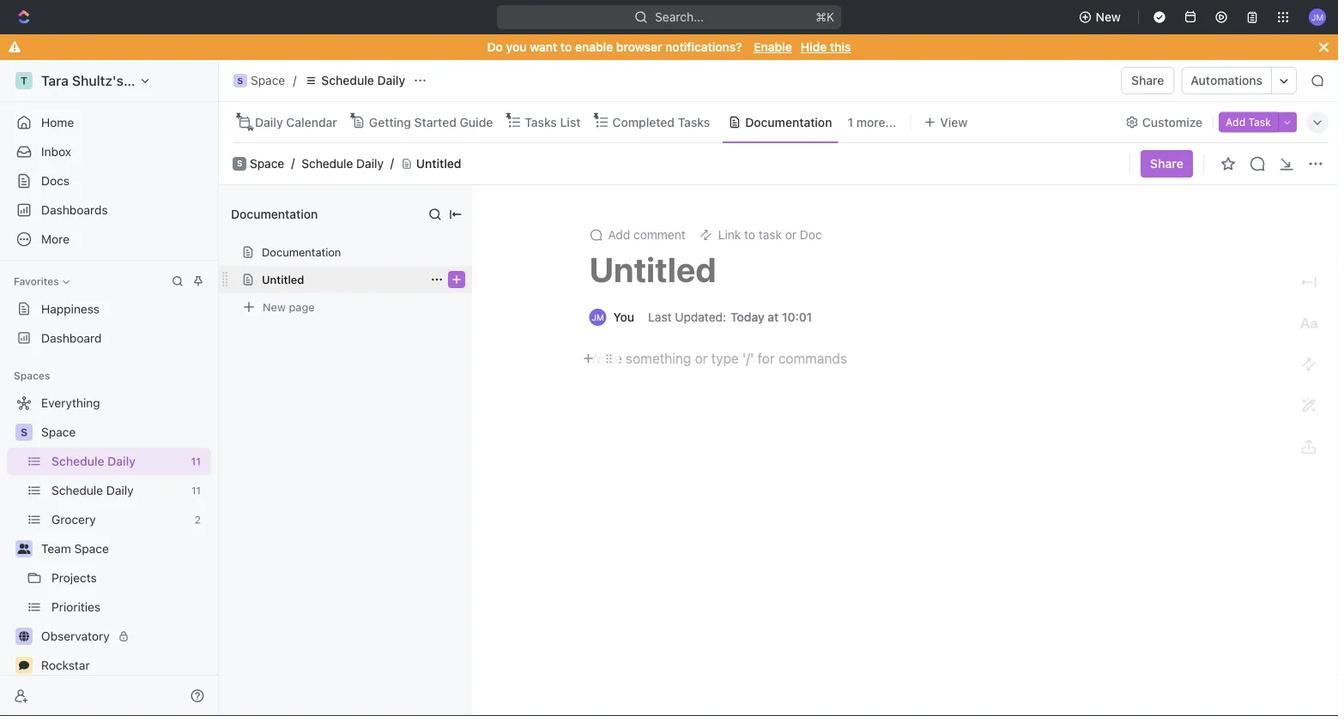 Task type: describe. For each thing, give the bounding box(es) containing it.
new button
[[1072, 3, 1131, 31]]

link to task or doc
[[718, 228, 822, 242]]

daily inside daily calendar "link"
[[255, 115, 283, 129]]

1
[[848, 115, 853, 129]]

⌘k
[[816, 10, 835, 24]]

1 horizontal spatial space, , element
[[234, 74, 247, 88]]

share button
[[1121, 67, 1175, 94]]

add for add task
[[1226, 116, 1246, 128]]

calendar
[[286, 115, 337, 129]]

last
[[648, 310, 672, 325]]

automations
[[1191, 73, 1263, 88]]

enable
[[754, 40, 792, 54]]

1 11 from the top
[[191, 456, 201, 468]]

tree inside sidebar navigation
[[7, 390, 211, 717]]

browser
[[616, 40, 662, 54]]

documentation link
[[742, 110, 832, 134]]

workspace
[[127, 73, 198, 89]]

tara shultz's workspace
[[41, 73, 198, 89]]

tara
[[41, 73, 69, 89]]

0 horizontal spatial to
[[561, 40, 572, 54]]

automations button
[[1182, 68, 1271, 94]]

dashboards
[[41, 203, 108, 217]]

do
[[487, 40, 503, 54]]

space inside space 'link'
[[41, 425, 76, 440]]

started
[[414, 115, 457, 129]]

favorites button
[[7, 271, 76, 292]]

rockstar
[[41, 659, 90, 673]]

space, , element inside tree
[[15, 424, 33, 441]]

spaces
[[14, 370, 50, 382]]

this
[[830, 40, 851, 54]]

rockstar link
[[41, 652, 208, 680]]

0 horizontal spatial untitled
[[262, 273, 304, 286]]

s space
[[237, 157, 284, 171]]

user group image
[[18, 544, 30, 555]]

everything
[[41, 396, 100, 410]]

inbox
[[41, 145, 71, 159]]

s for s space
[[237, 159, 242, 168]]

page
[[289, 301, 315, 314]]

updated:
[[675, 310, 726, 325]]

at
[[768, 310, 779, 325]]

doc
[[800, 228, 822, 242]]

view button
[[918, 102, 974, 143]]

/
[[293, 73, 296, 88]]

hide
[[801, 40, 827, 54]]

you
[[613, 310, 634, 325]]

1 more... button
[[842, 110, 903, 134]]

to inside dropdown button
[[744, 228, 756, 242]]

more
[[41, 232, 70, 246]]

want
[[530, 40, 557, 54]]

team space link
[[41, 536, 208, 563]]

schedule daily down everything link
[[52, 455, 136, 469]]

dashboard link
[[7, 325, 211, 352]]

2 11 from the top
[[191, 485, 201, 497]]

completed
[[613, 115, 675, 129]]

priorities
[[52, 601, 101, 615]]

space for s space /
[[251, 73, 285, 88]]

you
[[506, 40, 527, 54]]

home link
[[7, 109, 211, 136]]

title text field
[[589, 249, 1207, 290]]

docs link
[[7, 167, 211, 195]]

tasks list
[[525, 115, 581, 129]]

daily calendar link
[[252, 110, 337, 134]]

completed tasks link
[[609, 110, 710, 134]]

do you want to enable browser notifications? enable hide this
[[487, 40, 851, 54]]

inbox link
[[7, 138, 211, 166]]

share inside share 'button'
[[1132, 73, 1164, 88]]

link to task or doc button
[[693, 223, 829, 247]]

2
[[195, 514, 201, 526]]

docs
[[41, 174, 70, 188]]

grocery
[[52, 513, 96, 527]]

new page
[[263, 301, 315, 314]]

or
[[785, 228, 797, 242]]

observatory
[[41, 630, 110, 644]]

getting
[[369, 115, 411, 129]]

everything link
[[7, 390, 208, 417]]

comment
[[634, 228, 686, 242]]

schedule daily up getting
[[321, 73, 405, 88]]

space for s space
[[250, 157, 284, 171]]



Task type: locate. For each thing, give the bounding box(es) containing it.
dashboard
[[41, 331, 102, 346]]

globe image
[[19, 632, 29, 642]]

s inside s space
[[237, 159, 242, 168]]

0 vertical spatial space link
[[250, 157, 284, 171]]

to right want
[[561, 40, 572, 54]]

space, , element down spaces
[[15, 424, 33, 441]]

0 vertical spatial to
[[561, 40, 572, 54]]

untitled up new page
[[262, 273, 304, 286]]

space link
[[250, 157, 284, 171], [41, 419, 208, 446]]

comment image
[[19, 661, 29, 671]]

projects link
[[52, 565, 208, 592]]

enable
[[575, 40, 613, 54]]

more button
[[7, 226, 211, 253]]

add left task
[[1226, 116, 1246, 128]]

happiness
[[41, 302, 100, 316]]

documentation up page
[[262, 246, 341, 259]]

2 vertical spatial documentation
[[262, 246, 341, 259]]

0 vertical spatial add
[[1226, 116, 1246, 128]]

10:01
[[782, 310, 812, 325]]

0 vertical spatial space, , element
[[234, 74, 247, 88]]

to right link
[[744, 228, 756, 242]]

to
[[561, 40, 572, 54], [744, 228, 756, 242]]

1 vertical spatial jm
[[592, 312, 604, 322]]

space for team space
[[74, 542, 109, 556]]

sidebar navigation
[[0, 60, 222, 717]]

priorities link
[[52, 594, 208, 622]]

documentation down s space
[[231, 207, 318, 221]]

daily
[[377, 73, 405, 88], [255, 115, 283, 129], [356, 157, 384, 171], [108, 455, 136, 469], [106, 484, 134, 498]]

grocery link
[[52, 507, 188, 534]]

share down customize button at the right of page
[[1150, 157, 1184, 171]]

0 horizontal spatial jm
[[592, 312, 604, 322]]

jm
[[1312, 12, 1324, 22], [592, 312, 604, 322]]

space link inside sidebar navigation
[[41, 419, 208, 446]]

getting started guide link
[[366, 110, 493, 134]]

space down the everything
[[41, 425, 76, 440]]

space link down daily calendar "link"
[[250, 157, 284, 171]]

1 horizontal spatial tasks
[[678, 115, 710, 129]]

0 vertical spatial documentation
[[745, 115, 832, 129]]

1 vertical spatial share
[[1150, 157, 1184, 171]]

s for s
[[21, 427, 28, 439]]

0 vertical spatial jm
[[1312, 12, 1324, 22]]

add
[[1226, 116, 1246, 128], [608, 228, 630, 242]]

s inside navigation
[[21, 427, 28, 439]]

0 horizontal spatial add
[[608, 228, 630, 242]]

1 more...
[[848, 115, 897, 129]]

space, , element left /
[[234, 74, 247, 88]]

documentation
[[745, 115, 832, 129], [231, 207, 318, 221], [262, 246, 341, 259]]

projects
[[52, 571, 97, 585]]

1 vertical spatial untitled
[[262, 273, 304, 286]]

space link down everything link
[[41, 419, 208, 446]]

team space
[[41, 542, 109, 556]]

tasks
[[525, 115, 557, 129], [678, 115, 710, 129]]

getting started guide
[[369, 115, 493, 129]]

1 tasks from the left
[[525, 115, 557, 129]]

task
[[759, 228, 782, 242]]

1 horizontal spatial add
[[1226, 116, 1246, 128]]

more...
[[857, 115, 897, 129]]

1 vertical spatial 11
[[191, 485, 201, 497]]

0 vertical spatial share
[[1132, 73, 1164, 88]]

view button
[[918, 110, 974, 134]]

add for add comment
[[608, 228, 630, 242]]

add task button
[[1219, 112, 1278, 133]]

space
[[251, 73, 285, 88], [250, 157, 284, 171], [41, 425, 76, 440], [74, 542, 109, 556]]

notifications?
[[665, 40, 742, 54]]

untitled
[[416, 157, 461, 171], [262, 273, 304, 286]]

1 horizontal spatial untitled
[[416, 157, 461, 171]]

jm button
[[1304, 3, 1332, 31]]

0 horizontal spatial tasks
[[525, 115, 557, 129]]

1 vertical spatial add
[[608, 228, 630, 242]]

space up projects
[[74, 542, 109, 556]]

s for s space /
[[237, 76, 243, 85]]

1 horizontal spatial to
[[744, 228, 756, 242]]

0 horizontal spatial space link
[[41, 419, 208, 446]]

2 vertical spatial s
[[21, 427, 28, 439]]

last updated: today at 10:01
[[648, 310, 812, 325]]

tasks inside "tasks list" 'link'
[[525, 115, 557, 129]]

today
[[731, 310, 765, 325]]

0 vertical spatial untitled
[[416, 157, 461, 171]]

shultz's
[[72, 73, 124, 89]]

schedule daily down calendar
[[302, 157, 384, 171]]

tree containing everything
[[7, 390, 211, 717]]

space left /
[[251, 73, 285, 88]]

schedule daily up grocery
[[52, 484, 134, 498]]

guide
[[460, 115, 493, 129]]

1 vertical spatial s
[[237, 159, 242, 168]]

1 vertical spatial to
[[744, 228, 756, 242]]

completed tasks
[[613, 115, 710, 129]]

schedule
[[321, 73, 374, 88], [302, 157, 353, 171], [52, 455, 104, 469], [52, 484, 103, 498]]

1 vertical spatial documentation
[[231, 207, 318, 221]]

0 vertical spatial 11
[[191, 456, 201, 468]]

space inside team space link
[[74, 542, 109, 556]]

customize button
[[1120, 110, 1208, 134]]

tara shultz's workspace, , element
[[15, 72, 33, 89]]

customize
[[1143, 115, 1203, 129]]

1 horizontal spatial space link
[[250, 157, 284, 171]]

team
[[41, 542, 71, 556]]

new inside button
[[1096, 10, 1121, 24]]

new
[[1096, 10, 1121, 24], [263, 301, 286, 314]]

1 horizontal spatial jm
[[1312, 12, 1324, 22]]

task
[[1249, 116, 1271, 128]]

schedule daily link
[[300, 70, 410, 91], [302, 157, 384, 171], [52, 448, 184, 476], [52, 477, 184, 505]]

schedule daily
[[321, 73, 405, 88], [302, 157, 384, 171], [52, 455, 136, 469], [52, 484, 134, 498]]

add task
[[1226, 116, 1271, 128]]

tasks list link
[[521, 110, 581, 134]]

new for new page
[[263, 301, 286, 314]]

dashboards link
[[7, 197, 211, 224]]

view
[[940, 115, 968, 129]]

favorites
[[14, 276, 59, 288]]

home
[[41, 115, 74, 130]]

1 horizontal spatial new
[[1096, 10, 1121, 24]]

0 horizontal spatial new
[[263, 301, 286, 314]]

space down daily calendar "link"
[[250, 157, 284, 171]]

t
[[21, 75, 27, 87]]

happiness link
[[7, 295, 211, 323]]

11
[[191, 456, 201, 468], [191, 485, 201, 497]]

share up customize button at the right of page
[[1132, 73, 1164, 88]]

search...
[[655, 10, 704, 24]]

tasks left list
[[525, 115, 557, 129]]

space, , element
[[234, 74, 247, 88], [15, 424, 33, 441]]

tree
[[7, 390, 211, 717]]

add comment
[[608, 228, 686, 242]]

1 vertical spatial space, , element
[[15, 424, 33, 441]]

add left comment
[[608, 228, 630, 242]]

untitled down started
[[416, 157, 461, 171]]

link
[[718, 228, 741, 242]]

jm inside jm dropdown button
[[1312, 12, 1324, 22]]

1 vertical spatial space link
[[41, 419, 208, 446]]

share
[[1132, 73, 1164, 88], [1150, 157, 1184, 171]]

0 vertical spatial s
[[237, 76, 243, 85]]

s space /
[[237, 73, 296, 88]]

s inside the 's space /'
[[237, 76, 243, 85]]

0 vertical spatial new
[[1096, 10, 1121, 24]]

documentation left the 1
[[745, 115, 832, 129]]

1 vertical spatial new
[[263, 301, 286, 314]]

tasks right completed
[[678, 115, 710, 129]]

add inside button
[[1226, 116, 1246, 128]]

new for new
[[1096, 10, 1121, 24]]

tasks inside completed tasks link
[[678, 115, 710, 129]]

list
[[560, 115, 581, 129]]

daily calendar
[[255, 115, 337, 129]]

2 tasks from the left
[[678, 115, 710, 129]]

0 horizontal spatial space, , element
[[15, 424, 33, 441]]



Task type: vqa. For each thing, say whether or not it's contained in the screenshot.
Add in Button
yes



